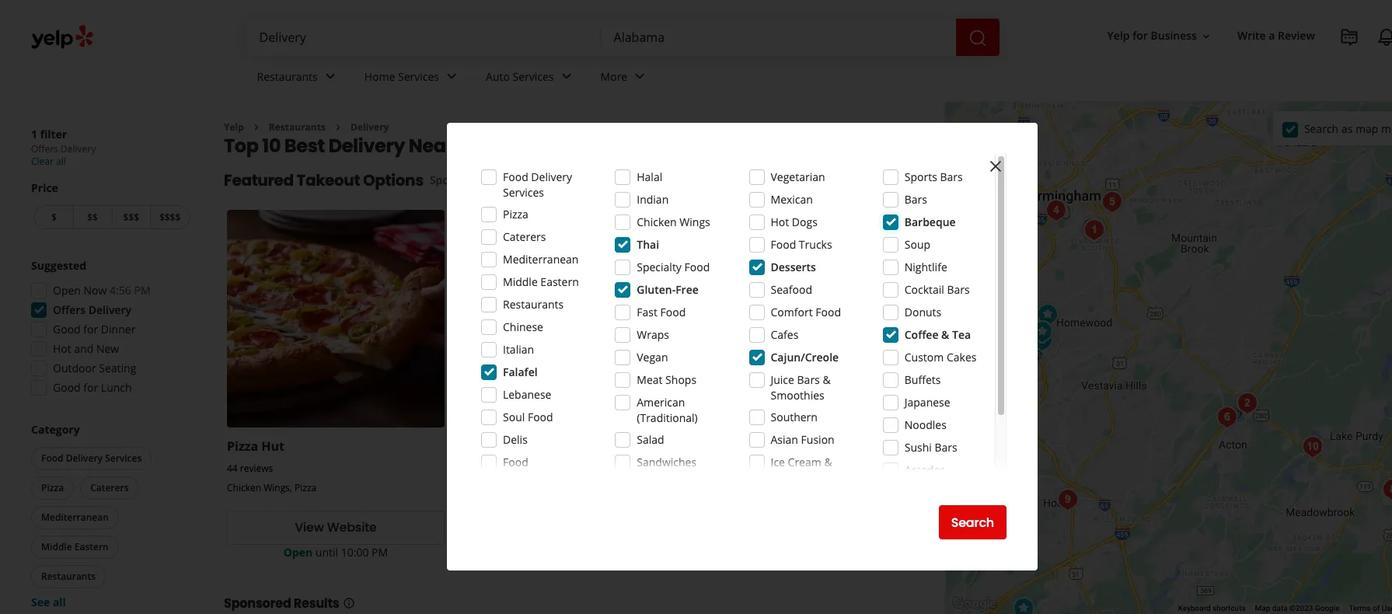 Task type: locate. For each thing, give the bounding box(es) containing it.
1 vertical spatial food delivery services
[[41, 452, 142, 465]]

24 chevron down v2 image left home
[[321, 67, 340, 86]]

home services
[[364, 69, 439, 84]]

good for good for lunch
[[53, 380, 81, 395]]

bars inside "juice bars & smoothies"
[[797, 372, 820, 387]]

comfort food
[[771, 305, 841, 320]]

middle eastern down mediterranean 'button'
[[41, 540, 109, 554]]

meat shops
[[637, 372, 697, 387]]

(28
[[565, 462, 581, 477]]

top 10 best delivery near birmingham, alabama
[[224, 133, 672, 159]]

bars right 'sushi'
[[935, 440, 958, 455]]

terms of use
[[1349, 604, 1392, 613]]

firehouse subs image
[[1027, 325, 1058, 356]]

offers up good for dinner
[[53, 302, 86, 317]]

24 chevron down v2 image for home services
[[442, 67, 461, 86]]

delivery down birmingham,
[[531, 169, 572, 184]]

& inside ice cream & frozen yogurt
[[824, 455, 832, 470]]

16 chevron right v2 image for restaurants
[[250, 121, 263, 134]]

0 vertical spatial offers
[[31, 142, 58, 155]]

0 horizontal spatial reviews
[[240, 462, 273, 475]]

search for search as map mo
[[1305, 121, 1339, 136]]

sports bars
[[905, 169, 963, 184]]

0 vertical spatial mediterranean
[[503, 252, 579, 267]]

16 chevron right v2 image
[[250, 121, 263, 134], [332, 121, 344, 134]]

smoothies
[[771, 388, 825, 403]]

donuts
[[905, 305, 942, 320]]

food trucks
[[771, 237, 832, 252]]

0 horizontal spatial caterers
[[90, 481, 129, 494]]

good for dinner
[[53, 322, 136, 337]]

middle up chinese
[[503, 274, 538, 289]]

food down category
[[41, 452, 63, 465]]

1 horizontal spatial 16 info v2 image
[[489, 174, 501, 187]]

sandwiches
[[637, 455, 697, 470]]

search dialog
[[0, 0, 1392, 614]]

1 horizontal spatial reviews
[[700, 462, 733, 475]]

1 vertical spatial search
[[951, 514, 994, 531]]

middle inside button
[[41, 540, 72, 554]]

restaurants inside the business categories element
[[257, 69, 318, 84]]

food up desserts
[[771, 237, 796, 252]]

eastern inside button
[[74, 540, 109, 554]]

1 vertical spatial caterers
[[90, 481, 129, 494]]

0 horizontal spatial 24 chevron down v2 image
[[321, 67, 340, 86]]

cajun/creole
[[771, 350, 839, 365]]

new china town image
[[1078, 215, 1109, 246]]

food delivery services down birmingham,
[[503, 169, 572, 200]]

good down outdoor
[[53, 380, 81, 395]]

1 horizontal spatial hot
[[771, 215, 789, 229]]

1 horizontal spatial open
[[284, 545, 313, 560]]

yelp left 10
[[224, 121, 244, 134]]

1 horizontal spatial 24 chevron down v2 image
[[631, 67, 649, 86]]

24 chevron down v2 image right auto services
[[557, 67, 576, 86]]

2 reviews from the left
[[700, 462, 733, 475]]

food right comfort
[[816, 305, 841, 320]]

open until 10:00 pm
[[284, 545, 388, 560]]

food down gluten-free
[[660, 305, 686, 320]]

24 chevron down v2 image for auto services
[[557, 67, 576, 86]]

for inside yelp for business button
[[1133, 28, 1148, 43]]

caterers inside caterers button
[[90, 481, 129, 494]]

firehouse subs
[[457, 438, 551, 455]]

notifications image
[[1378, 28, 1392, 47]]

mediterranean up chinese
[[503, 252, 579, 267]]

1 horizontal spatial yelp
[[1108, 28, 1130, 43]]

2 vertical spatial &
[[824, 455, 832, 470]]

pizza inside button
[[41, 481, 64, 494]]

pizza hut image
[[1027, 316, 1058, 347]]

eastern up chinese
[[541, 274, 579, 289]]

0 vertical spatial restaurants link
[[245, 56, 352, 101]]

all right the see
[[53, 595, 66, 610]]

restaurants up 10
[[257, 69, 318, 84]]

for down outdoor seating
[[83, 380, 98, 395]]

caterers
[[503, 229, 546, 244], [90, 481, 129, 494]]

tea
[[953, 327, 971, 342]]

juice bars & smoothies
[[771, 372, 831, 403]]

map
[[1356, 121, 1379, 136]]

0 vertical spatial search
[[1305, 121, 1339, 136]]

chicken inside 'pizza hut 44 reviews chicken wings, pizza'
[[227, 481, 261, 495]]

mediterranean button
[[31, 506, 119, 529]]

1 24 chevron down v2 image from the left
[[557, 67, 576, 86]]

reviews right 30 at the bottom
[[700, 462, 733, 475]]

clear all link
[[31, 155, 66, 168]]

0 vertical spatial good
[[53, 322, 81, 337]]

takeout
[[297, 170, 360, 192]]

food
[[503, 169, 528, 184], [771, 237, 796, 252], [685, 260, 710, 274], [660, 305, 686, 320], [816, 305, 841, 320], [528, 410, 553, 425], [41, 452, 63, 465], [503, 455, 528, 470]]

1 horizontal spatial caterers
[[503, 229, 546, 244]]

& for juice bars & smoothies
[[823, 372, 831, 387]]

delivery inside search dialog
[[531, 169, 572, 184]]

0 horizontal spatial middle
[[41, 540, 72, 554]]

food down delis
[[503, 455, 528, 470]]

chicken
[[637, 215, 677, 229], [227, 481, 261, 495]]

1 vertical spatial hot
[[53, 341, 71, 356]]

bars
[[940, 169, 963, 184], [905, 192, 928, 207], [947, 282, 970, 297], [797, 372, 820, 387], [935, 440, 958, 455]]

1 horizontal spatial search
[[1305, 121, 1339, 136]]

food down lebanese
[[528, 410, 553, 425]]

0 horizontal spatial chicken
[[227, 481, 261, 495]]

juice
[[771, 372, 795, 387]]

1 horizontal spatial food delivery services
[[503, 169, 572, 200]]

16 info v2 image right results
[[342, 597, 355, 609]]

use
[[1382, 604, 1392, 613]]

japanese
[[905, 395, 951, 410]]

1 vertical spatial group
[[28, 422, 193, 610]]

0 vertical spatial caterers
[[503, 229, 546, 244]]

food up free
[[685, 260, 710, 274]]

pizza up mediterranean 'button'
[[41, 481, 64, 494]]

for down offers delivery
[[83, 322, 98, 337]]

projects image
[[1340, 28, 1359, 47]]

restaurants link
[[245, 56, 352, 101], [269, 121, 326, 134]]

&
[[942, 327, 950, 342], [823, 372, 831, 387], [824, 455, 832, 470]]

offers delivery
[[53, 302, 131, 317]]

1 horizontal spatial eastern
[[541, 274, 579, 289]]

seafood
[[771, 282, 813, 297]]

0 horizontal spatial hot
[[53, 341, 71, 356]]

1 vertical spatial open
[[284, 545, 313, 560]]

chicken down 44
[[227, 481, 261, 495]]

0 vertical spatial all
[[56, 155, 66, 168]]

for left business
[[1133, 28, 1148, 43]]

1 vertical spatial for
[[83, 322, 98, 337]]

1 vertical spatial pm
[[372, 545, 388, 560]]

specialty
[[637, 260, 682, 274]]

bars up smoothies
[[797, 372, 820, 387]]

24 chevron down v2 image inside the more link
[[631, 67, 649, 86]]

offers down filter
[[31, 142, 58, 155]]

dogs
[[792, 215, 818, 229]]

services right auto
[[513, 69, 554, 84]]

middle eastern button
[[31, 536, 119, 559]]

& inside "juice bars & smoothies"
[[823, 372, 831, 387]]

pizza hut 44 reviews chicken wings, pizza
[[227, 438, 317, 495]]

0 vertical spatial yelp
[[1108, 28, 1130, 43]]

0 vertical spatial open
[[53, 283, 81, 298]]

reviews down pizza hut 'link'
[[240, 462, 273, 475]]

search
[[1305, 121, 1339, 136], [951, 514, 994, 531]]

for for business
[[1133, 28, 1148, 43]]

restaurants link right top
[[269, 121, 326, 134]]

0 vertical spatial hot
[[771, 215, 789, 229]]

falafel
[[503, 365, 538, 379]]

0 horizontal spatial middle eastern
[[41, 540, 109, 554]]

business
[[1151, 28, 1197, 43]]

0 horizontal spatial pm
[[134, 283, 150, 298]]

see all button
[[31, 595, 66, 610]]

1 horizontal spatial 16 chevron right v2 image
[[332, 121, 344, 134]]

middle up restaurants button
[[41, 540, 72, 554]]

2 24 chevron down v2 image from the left
[[631, 67, 649, 86]]

wings,
[[264, 481, 292, 495]]

24 chevron down v2 image right more
[[631, 67, 649, 86]]

sponsored
[[430, 173, 486, 188], [224, 594, 291, 612]]

0 horizontal spatial 16 chevron right v2 image
[[250, 121, 263, 134]]

group containing suggested
[[26, 258, 193, 400]]

0 vertical spatial food delivery services
[[503, 169, 572, 200]]

hot left and
[[53, 341, 71, 356]]

ice cream & frozen yogurt
[[771, 455, 842, 485]]

eastern
[[541, 274, 579, 289], [74, 540, 109, 554]]

0 horizontal spatial search
[[951, 514, 994, 531]]

0 vertical spatial sponsored
[[430, 173, 486, 188]]

1 good from the top
[[53, 322, 81, 337]]

cocktail
[[905, 282, 945, 297]]

mr. chens authentic chinese cooking image
[[1053, 484, 1084, 515]]

1 vertical spatial &
[[823, 372, 831, 387]]

amore ristorante italiano image
[[1378, 474, 1392, 505]]

0 horizontal spatial eastern
[[74, 540, 109, 554]]

open for open now 4:56 pm
[[53, 283, 81, 298]]

bars for sushi bars
[[935, 440, 958, 455]]

group
[[26, 258, 193, 400], [28, 422, 193, 610]]

& left tea
[[942, 327, 950, 342]]

hattie b's hot chicken - birmingham image
[[1097, 186, 1128, 217]]

terms
[[1349, 604, 1371, 613]]

middle eastern inside middle eastern button
[[41, 540, 109, 554]]

featured takeout options
[[224, 170, 424, 192]]

1 horizontal spatial 24 chevron down v2 image
[[442, 67, 461, 86]]

pm right the 4:56
[[134, 283, 150, 298]]

1 horizontal spatial pm
[[372, 545, 388, 560]]

close image
[[987, 157, 1005, 176]]

1 vertical spatial mediterranean
[[41, 511, 109, 524]]

eastern down mediterranean 'button'
[[74, 540, 109, 554]]

16 chevron right v2 image left delivery "link"
[[332, 121, 344, 134]]

restaurants link up best
[[245, 56, 352, 101]]

asian fusion
[[771, 432, 835, 447]]

pizza right wings,
[[295, 481, 317, 495]]

t-bone's authentic philly style cheesesteaks and hoagies image
[[1079, 214, 1110, 245]]

0 vertical spatial group
[[26, 258, 193, 400]]

eastern inside search dialog
[[541, 274, 579, 289]]

1 vertical spatial eastern
[[74, 540, 109, 554]]

1 vertical spatial middle eastern
[[41, 540, 109, 554]]

44
[[227, 462, 238, 475]]

delivery up caterers button
[[66, 452, 103, 465]]

bars for juice bars & smoothies
[[797, 372, 820, 387]]

0 vertical spatial middle eastern
[[503, 274, 579, 289]]

None search field
[[247, 19, 1003, 56]]

food delivery services up caterers button
[[41, 452, 142, 465]]

for
[[1133, 28, 1148, 43], [83, 322, 98, 337], [83, 380, 98, 395]]

24 chevron down v2 image left auto
[[442, 67, 461, 86]]

good up and
[[53, 322, 81, 337]]

0 vertical spatial middle
[[503, 274, 538, 289]]

24 chevron down v2 image
[[321, 67, 340, 86], [442, 67, 461, 86]]

1 16 chevron right v2 image from the left
[[250, 121, 263, 134]]

fast food
[[637, 305, 686, 320]]

0 vertical spatial pm
[[134, 283, 150, 298]]

all right clear
[[56, 155, 66, 168]]

sushi bars
[[905, 440, 958, 455]]

as
[[1342, 121, 1353, 136]]

1 24 chevron down v2 image from the left
[[321, 67, 340, 86]]

taco bell image
[[1032, 299, 1064, 330]]

firehouse
[[457, 438, 518, 455]]

0 horizontal spatial sponsored
[[224, 594, 291, 612]]

sponsored for sponsored results
[[224, 594, 291, 612]]

pm
[[134, 283, 150, 298], [372, 545, 388, 560]]

0 vertical spatial 16 info v2 image
[[489, 174, 501, 187]]

1 vertical spatial middle
[[41, 540, 72, 554]]

data
[[1273, 604, 1288, 613]]

2 16 chevron right v2 image from the left
[[332, 121, 344, 134]]

open down view
[[284, 545, 313, 560]]

delivery
[[351, 121, 389, 134], [329, 133, 405, 159], [61, 142, 96, 155], [531, 169, 572, 184], [88, 302, 131, 317], [66, 452, 103, 465]]

lebanese
[[503, 387, 552, 402]]

open down suggested
[[53, 283, 81, 298]]

1 vertical spatial yelp
[[224, 121, 244, 134]]

2 vertical spatial for
[[83, 380, 98, 395]]

0 horizontal spatial open
[[53, 283, 81, 298]]

1 horizontal spatial middle eastern
[[503, 274, 579, 289]]

mediterranean inside search dialog
[[503, 252, 579, 267]]

yelp inside button
[[1108, 28, 1130, 43]]

food down birmingham,
[[503, 169, 528, 184]]

pm right 10:00
[[372, 545, 388, 560]]

best
[[284, 133, 325, 159]]

0 vertical spatial for
[[1133, 28, 1148, 43]]

1 vertical spatial sponsored
[[224, 594, 291, 612]]

hot
[[771, 215, 789, 229], [53, 341, 71, 356]]

0 horizontal spatial 24 chevron down v2 image
[[557, 67, 576, 86]]

reviews
[[240, 462, 273, 475], [700, 462, 733, 475]]

1 horizontal spatial middle
[[503, 274, 538, 289]]

hot for hot dogs
[[771, 215, 789, 229]]

1 vertical spatial 16 info v2 image
[[342, 597, 355, 609]]

$$$
[[123, 211, 139, 224]]

restaurants down middle eastern button
[[41, 570, 96, 583]]

24 chevron down v2 image inside home services link
[[442, 67, 461, 86]]

hot inside search dialog
[[771, 215, 789, 229]]

coffee
[[905, 327, 939, 342]]

$$$ button
[[112, 205, 150, 229]]

bars right sports
[[940, 169, 963, 184]]

sponsored left results
[[224, 594, 291, 612]]

vegan
[[637, 350, 668, 365]]

1 vertical spatial good
[[53, 380, 81, 395]]

1 horizontal spatial mediterranean
[[503, 252, 579, 267]]

services up caterers button
[[105, 452, 142, 465]]

restaurants inside button
[[41, 570, 96, 583]]

16 info v2 image down birmingham,
[[489, 174, 501, 187]]

chicken down indian
[[637, 215, 677, 229]]

services down birmingham,
[[503, 185, 544, 200]]

0 horizontal spatial food delivery services
[[41, 452, 142, 465]]

2 24 chevron down v2 image from the left
[[442, 67, 461, 86]]

search inside search button
[[951, 514, 994, 531]]

1 vertical spatial chicken
[[227, 481, 261, 495]]

food inside button
[[41, 452, 63, 465]]

write a review
[[1238, 28, 1315, 43]]

trucks
[[799, 237, 832, 252]]

delivery down filter
[[61, 142, 96, 155]]

0 horizontal spatial 16 info v2 image
[[342, 597, 355, 609]]

open inside group
[[53, 283, 81, 298]]

16 info v2 image
[[489, 174, 501, 187], [342, 597, 355, 609]]

2 good from the top
[[53, 380, 81, 395]]

good for good for dinner
[[53, 322, 81, 337]]

middle eastern up chinese
[[503, 274, 579, 289]]

hot and new
[[53, 341, 119, 356]]

$$$$ button
[[150, 205, 190, 229]]

view website link
[[227, 511, 445, 545]]

yelp left business
[[1108, 28, 1130, 43]]

restaurants up chinese
[[503, 297, 564, 312]]

hot left the dogs
[[771, 215, 789, 229]]

1 horizontal spatial chicken
[[637, 215, 677, 229]]

& for ice cream & frozen yogurt
[[824, 455, 832, 470]]

0 horizontal spatial mediterranean
[[41, 511, 109, 524]]

24 chevron down v2 image inside auto services link
[[557, 67, 576, 86]]

24 chevron down v2 image
[[557, 67, 576, 86], [631, 67, 649, 86]]

services right home
[[398, 69, 439, 84]]

hooters image
[[1005, 372, 1036, 403]]

0 vertical spatial eastern
[[541, 274, 579, 289]]

coffee & tea
[[905, 327, 971, 342]]

1 horizontal spatial sponsored
[[430, 173, 486, 188]]

middle eastern
[[503, 274, 579, 289], [41, 540, 109, 554]]

0 vertical spatial chicken
[[637, 215, 677, 229]]

0 horizontal spatial yelp
[[224, 121, 244, 134]]

1 reviews from the left
[[240, 462, 273, 475]]

pizza up 44
[[227, 438, 258, 455]]

bars right "cocktail"
[[947, 282, 970, 297]]

custom
[[905, 350, 944, 365]]

chicken wings
[[637, 215, 710, 229]]

mediterranean up middle eastern button
[[41, 511, 109, 524]]

bars for cocktail bars
[[947, 282, 970, 297]]

16 chevron right v2 image right "yelp" link
[[250, 121, 263, 134]]

& up "yogurt"
[[824, 455, 832, 470]]

google
[[1315, 604, 1340, 613]]

dinner
[[101, 322, 136, 337]]

bars for sports bars
[[940, 169, 963, 184]]

gluten-
[[637, 282, 676, 297]]

& down "cajun/creole"
[[823, 372, 831, 387]]

1 vertical spatial restaurants link
[[269, 121, 326, 134]]

for for dinner
[[83, 322, 98, 337]]

pizza down birmingham,
[[503, 207, 529, 222]]

sponsored down "top 10 best delivery near birmingham, alabama"
[[430, 173, 486, 188]]



Task type: vqa. For each thing, say whether or not it's contained in the screenshot.
the chicken within the Fried Chicken chicken thigh, five spice, fried basil, spicy mayo sauce $10.00
no



Task type: describe. For each thing, give the bounding box(es) containing it.
restaurants button
[[31, 565, 106, 589]]

american
[[637, 395, 685, 410]]

$
[[51, 211, 57, 224]]

terms of use link
[[1349, 604, 1392, 613]]

search for search
[[951, 514, 994, 531]]

search as map mo
[[1305, 121, 1392, 136]]

chinese
[[503, 320, 543, 334]]

delivery down home
[[351, 121, 389, 134]]

seating
[[99, 361, 136, 376]]

bars down sports
[[905, 192, 928, 207]]

soup
[[905, 237, 931, 252]]

gluten-free
[[637, 282, 699, 297]]

subs
[[521, 438, 551, 455]]

caterers inside search dialog
[[503, 229, 546, 244]]

reviews inside 'pizza hut 44 reviews chicken wings, pizza'
[[240, 462, 273, 475]]

ihop image
[[1008, 593, 1039, 614]]

featured
[[224, 170, 294, 192]]

$ button
[[34, 205, 73, 229]]

comfort
[[771, 305, 813, 320]]

delis
[[503, 432, 528, 447]]

website
[[327, 519, 377, 537]]

yelp for business
[[1108, 28, 1197, 43]]

for for lunch
[[83, 380, 98, 395]]

home services link
[[352, 56, 474, 101]]

fusion
[[801, 432, 835, 447]]

auto services link
[[474, 56, 588, 101]]

services inside the food delivery services
[[503, 185, 544, 200]]

see all
[[31, 595, 66, 610]]

yelp link
[[224, 121, 244, 134]]

black pearl asian cuisine image
[[1232, 388, 1263, 419]]

soul food
[[503, 410, 553, 425]]

clear
[[31, 155, 54, 168]]

delivery inside 1 filter offers delivery clear all
[[61, 142, 96, 155]]

chicken inside search dialog
[[637, 215, 677, 229]]

price group
[[31, 180, 193, 232]]

business categories element
[[245, 56, 1392, 101]]

yelp for business button
[[1101, 22, 1219, 50]]

group containing category
[[28, 422, 193, 610]]

meat
[[637, 372, 663, 387]]

16 chevron down v2 image
[[1200, 30, 1213, 43]]

alabama
[[584, 133, 672, 159]]

cream
[[788, 455, 822, 470]]

arcades
[[905, 463, 945, 477]]

new
[[96, 341, 119, 356]]

open for open until 10:00 pm
[[284, 545, 313, 560]]

more
[[601, 69, 628, 84]]

desserts
[[771, 260, 816, 274]]

delivery down open now 4:56 pm
[[88, 302, 131, 317]]

lunch
[[101, 380, 132, 395]]

3.8 star rating image
[[457, 463, 541, 479]]

near
[[409, 133, 454, 159]]

shortcuts
[[1213, 604, 1246, 613]]

and
[[74, 341, 94, 356]]

nightlife
[[905, 260, 948, 274]]

map data ©2023 google
[[1255, 604, 1340, 613]]

mo
[[1382, 121, 1392, 136]]

10:00
[[341, 545, 369, 560]]

(28 reviews)
[[565, 462, 626, 477]]

yelp for yelp for business
[[1108, 28, 1130, 43]]

services inside button
[[105, 452, 142, 465]]

free
[[676, 282, 699, 297]]

middle eastern inside search dialog
[[503, 274, 579, 289]]

now
[[84, 283, 107, 298]]

1 vertical spatial all
[[53, 595, 66, 610]]

1 vertical spatial offers
[[53, 302, 86, 317]]

food delivery services inside search dialog
[[503, 169, 572, 200]]

ice
[[771, 455, 785, 470]]

good for lunch
[[53, 380, 132, 395]]

write
[[1238, 28, 1266, 43]]

©2023
[[1290, 604, 1313, 613]]

thai
[[637, 237, 659, 252]]

barbeque
[[905, 215, 956, 229]]

southern
[[771, 410, 818, 425]]

pm for open now 4:56 pm
[[134, 283, 150, 298]]

user actions element
[[1095, 19, 1392, 115]]

all inside 1 filter offers delivery clear all
[[56, 155, 66, 168]]

nori thai and sushi restaurant image
[[1212, 402, 1243, 433]]

restaurants inside search dialog
[[503, 297, 564, 312]]

4:56
[[110, 283, 131, 298]]

auto
[[486, 69, 510, 84]]

restaurants right top
[[269, 121, 326, 134]]

outdoor seating
[[53, 361, 136, 376]]

24 chevron down v2 image for restaurants
[[321, 67, 340, 86]]

a
[[1269, 28, 1275, 43]]

hot dogs
[[771, 215, 818, 229]]

mexican
[[771, 192, 813, 207]]

google image
[[949, 594, 1001, 614]]

mediterranean inside 'button'
[[41, 511, 109, 524]]

makarios image
[[1077, 213, 1108, 244]]

specialty food
[[637, 260, 710, 274]]

(traditional)
[[637, 411, 698, 425]]

1
[[31, 127, 37, 142]]

food inside the food delivery services
[[503, 169, 528, 184]]

buffets
[[905, 372, 941, 387]]

until
[[316, 545, 338, 560]]

16 chevron right v2 image for delivery
[[332, 121, 344, 134]]

of
[[1373, 604, 1380, 613]]

write a review link
[[1231, 22, 1322, 50]]

food delivery services inside food delivery services button
[[41, 452, 142, 465]]

search button
[[939, 505, 1007, 540]]

auto services
[[486, 69, 554, 84]]

pm for open until 10:00 pm
[[372, 545, 388, 560]]

yelp for "yelp" link
[[224, 121, 244, 134]]

sushi
[[905, 440, 932, 455]]

offers inside 1 filter offers delivery clear all
[[31, 142, 58, 155]]

view website
[[295, 519, 377, 537]]

shops
[[666, 372, 697, 387]]

tasty town image
[[1041, 195, 1072, 226]]

capella pizzeria image
[[1298, 431, 1329, 462]]

indian
[[637, 192, 669, 207]]

search image
[[968, 28, 987, 47]]

options
[[363, 170, 424, 192]]

pizza button
[[31, 477, 74, 500]]

suggested
[[31, 258, 86, 273]]

sponsored for sponsored
[[430, 173, 486, 188]]

map region
[[806, 34, 1392, 614]]

more link
[[588, 56, 662, 101]]

10
[[262, 133, 281, 159]]

halal
[[637, 169, 663, 184]]

map
[[1255, 604, 1271, 613]]

category
[[31, 422, 80, 437]]

24 chevron down v2 image for more
[[631, 67, 649, 86]]

hot for hot and new
[[53, 341, 71, 356]]

italian
[[503, 342, 534, 357]]

pizza inside search dialog
[[503, 207, 529, 222]]

top
[[224, 133, 259, 159]]

$$
[[87, 211, 98, 224]]

middle inside search dialog
[[503, 274, 538, 289]]

$$ button
[[73, 205, 112, 229]]

delivery up options
[[329, 133, 405, 159]]

delivery inside button
[[66, 452, 103, 465]]

vegetarian
[[771, 169, 825, 184]]

hut
[[262, 438, 285, 455]]

0 vertical spatial &
[[942, 327, 950, 342]]

pizza hut link
[[227, 438, 285, 455]]



